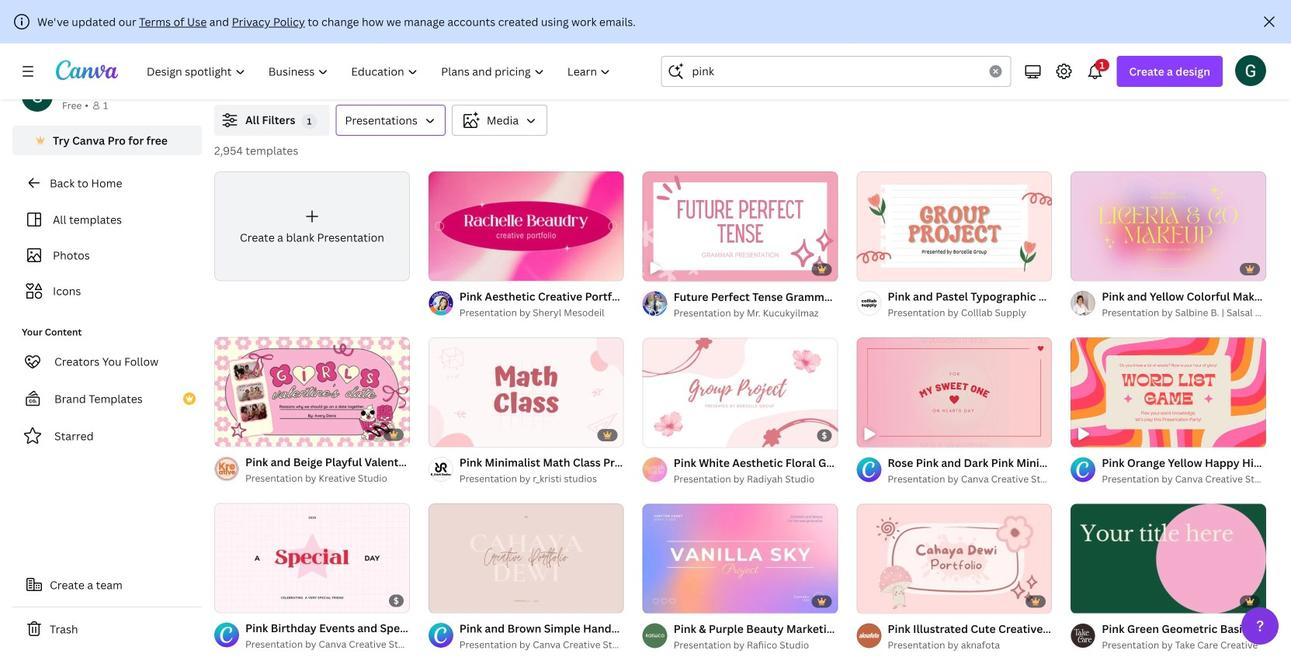 Task type: locate. For each thing, give the bounding box(es) containing it.
pink and brown simple handwritten portfolio presentation image
[[429, 504, 624, 614]]

pink green geometric basic presentation image
[[1071, 504, 1267, 614]]

pink and beige playful valentine's date presentation image
[[214, 337, 410, 447]]

Search search field
[[692, 57, 980, 86]]

pink white aesthetic floral group project presentation image
[[643, 338, 838, 448]]

None search field
[[661, 56, 1011, 87]]

pink and yellow colorful makeup company business presentation image
[[1071, 171, 1267, 281]]

pink minimalist math class presentation image
[[429, 338, 624, 448]]

pink and pastel typographic group project presentation image
[[857, 171, 1053, 281]]

1 filter options selected element
[[302, 114, 317, 129]]



Task type: describe. For each thing, give the bounding box(es) containing it.
pink birthday events and special interest presentation image
[[214, 504, 410, 614]]

pink aesthetic creative portfolio presentation image
[[429, 171, 624, 281]]

top level navigation element
[[137, 56, 624, 87]]

pink illustrated cute creative portfolio presentation image
[[857, 504, 1053, 614]]

pink & purple beauty marketing presentation image
[[643, 504, 838, 614]]

greg robinson image
[[1236, 55, 1267, 86]]

create a blank presentation element
[[214, 172, 410, 282]]



Task type: vqa. For each thing, say whether or not it's contained in the screenshot.
Pink Illustrated Cute Creative Portfolio Presentation image
yes



